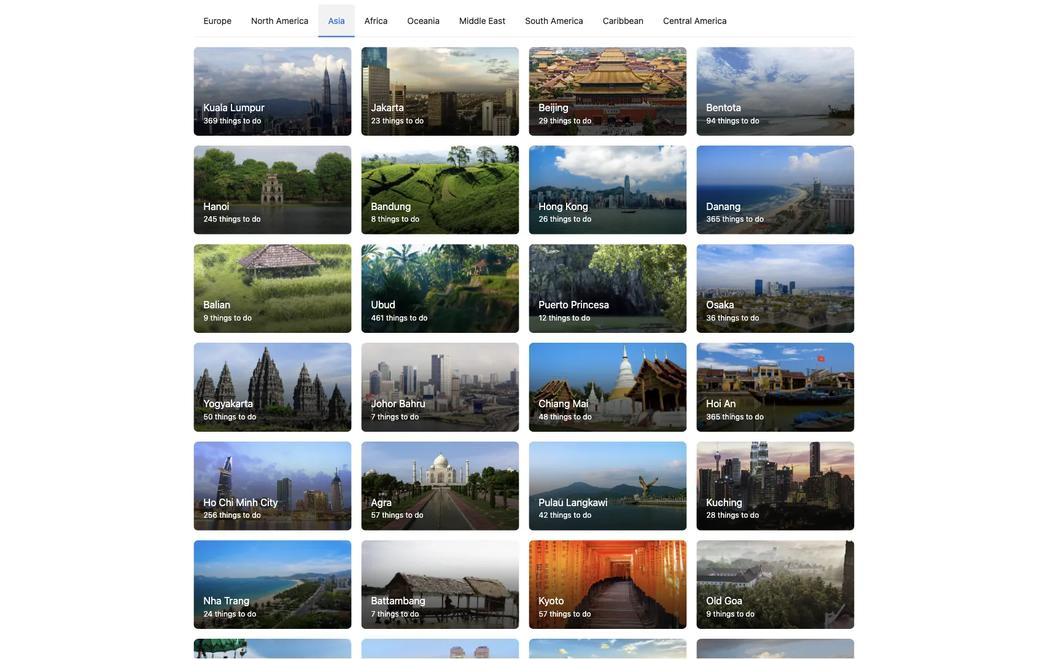 Task type: describe. For each thing, give the bounding box(es) containing it.
central
[[664, 15, 692, 25]]

365 inside the hoi an 365 things to do
[[707, 412, 721, 421]]

south
[[525, 15, 549, 25]]

battambang image
[[362, 540, 520, 629]]

to inside kuching 28 things to do
[[742, 511, 749, 519]]

hanoi 245 things to do
[[204, 200, 261, 223]]

agra 57 things to do
[[371, 496, 424, 519]]

old goa 9 things to do
[[707, 595, 755, 618]]

to inside battambang 7 things to do
[[401, 610, 408, 618]]

to inside the nha trang 24 things to do
[[238, 610, 245, 618]]

hong kong 26 things to do
[[539, 200, 592, 223]]

things inside bandung 8 things to do
[[378, 215, 400, 223]]

to inside the chiang mai 48 things to do
[[574, 412, 581, 421]]

chiang mai image
[[529, 343, 687, 432]]

kuala
[[204, 102, 228, 113]]

mai
[[573, 398, 589, 409]]

256
[[204, 511, 217, 519]]

europe button
[[194, 4, 242, 36]]

osaka 36 things to do
[[707, 299, 760, 322]]

things inside beijing 29 things to do
[[550, 116, 572, 125]]

pulau langkawi image
[[529, 442, 687, 530]]

america for south america
[[551, 15, 584, 25]]

johor bahru image
[[362, 343, 520, 432]]

to inside bandung 8 things to do
[[402, 215, 409, 223]]

do inside beijing 29 things to do
[[583, 116, 592, 125]]

goa
[[725, 595, 743, 607]]

ho
[[204, 496, 216, 508]]

things inside kuching 28 things to do
[[718, 511, 740, 519]]

central america button
[[654, 4, 737, 36]]

to inside old goa 9 things to do
[[737, 610, 744, 618]]

things inside danang 365 things to do
[[723, 215, 744, 223]]

hong kong image
[[529, 146, 687, 234]]

do inside osaka 36 things to do
[[751, 313, 760, 322]]

africa button
[[355, 4, 398, 36]]

do inside hanoi 245 things to do
[[252, 215, 261, 223]]

things inside kuala lumpur 369 things to do
[[220, 116, 241, 125]]

things inside agra 57 things to do
[[382, 511, 404, 519]]

do inside the pulau langkawi 42 things to do
[[583, 511, 592, 519]]

36
[[707, 313, 716, 322]]

do inside battambang 7 things to do
[[410, 610, 419, 618]]

asia
[[328, 15, 345, 25]]

almaty image
[[697, 639, 855, 659]]

south america button
[[516, 4, 593, 36]]

bentota
[[707, 102, 742, 113]]

jakarta
[[371, 102, 404, 113]]

colombo image
[[362, 639, 520, 659]]

things inside hong kong 26 things to do
[[550, 215, 572, 223]]

kyoto
[[539, 595, 564, 607]]

do inside the chiang mai 48 things to do
[[583, 412, 592, 421]]

do inside ho chi minh city 256 things to do
[[252, 511, 261, 519]]

osaka image
[[697, 244, 855, 333]]

battambang
[[371, 595, 426, 607]]

agra
[[371, 496, 392, 508]]

do inside yogyakarta 50 things to do
[[248, 412, 256, 421]]

ho chi minh city image
[[194, 442, 352, 530]]

lumpur
[[231, 102, 265, 113]]

29
[[539, 116, 548, 125]]

12
[[539, 313, 547, 322]]

hong
[[539, 200, 563, 212]]

seminyak image
[[194, 639, 352, 659]]

bentota image
[[697, 47, 855, 136]]

8
[[371, 215, 376, 223]]

23
[[371, 116, 380, 125]]

to inside hanoi 245 things to do
[[243, 215, 250, 223]]

do inside old goa 9 things to do
[[746, 610, 755, 618]]

south america
[[525, 15, 584, 25]]

to inside puerto princesa 12 things to do
[[573, 313, 580, 322]]

94
[[707, 116, 716, 125]]

yogyakarta 50 things to do
[[204, 398, 256, 421]]

to inside balian 9 things to do
[[234, 313, 241, 322]]

50
[[204, 412, 213, 421]]

pulau
[[539, 496, 564, 508]]

48
[[539, 412, 549, 421]]

nha trang image
[[194, 540, 352, 629]]

bentota 94 things to do
[[707, 102, 760, 125]]

an
[[724, 398, 736, 409]]

middle east
[[460, 15, 506, 25]]

america for north america
[[276, 15, 309, 25]]

do inside bandung 8 things to do
[[411, 215, 420, 223]]

puerto
[[539, 299, 569, 311]]

kuching image
[[697, 442, 855, 530]]

do inside agra 57 things to do
[[415, 511, 424, 519]]

middle
[[460, 15, 486, 25]]

461
[[371, 313, 384, 322]]

johor
[[371, 398, 397, 409]]

bandung
[[371, 200, 411, 212]]

to inside johor bahru 7 things to do
[[401, 412, 408, 421]]

things inside jakarta 23 things to do
[[383, 116, 404, 125]]

to inside ho chi minh city 256 things to do
[[243, 511, 250, 519]]

do inside jakarta 23 things to do
[[415, 116, 424, 125]]

things inside old goa 9 things to do
[[714, 610, 735, 618]]

nha trang 24 things to do
[[204, 595, 256, 618]]

battambang 7 things to do
[[371, 595, 426, 618]]

beijing
[[539, 102, 569, 113]]

caribbean
[[603, 15, 644, 25]]

to inside the pulau langkawi 42 things to do
[[574, 511, 581, 519]]

to inside yogyakarta 50 things to do
[[239, 412, 246, 421]]

hanoi image
[[194, 146, 352, 234]]

old
[[707, 595, 722, 607]]

do inside kuching 28 things to do
[[751, 511, 760, 519]]

beijing 29 things to do
[[539, 102, 592, 125]]

7 inside johor bahru 7 things to do
[[371, 412, 376, 421]]

things inside the hoi an 365 things to do
[[723, 412, 744, 421]]

kuching
[[707, 496, 743, 508]]

things inside johor bahru 7 things to do
[[378, 412, 399, 421]]

things inside yogyakarta 50 things to do
[[215, 412, 236, 421]]

to inside danang 365 things to do
[[746, 215, 753, 223]]



Task type: vqa. For each thing, say whether or not it's contained in the screenshot.
York
no



Task type: locate. For each thing, give the bounding box(es) containing it.
america
[[276, 15, 309, 25], [551, 15, 584, 25], [695, 15, 727, 25]]

nha
[[204, 595, 222, 607]]

things down ubud
[[386, 313, 408, 322]]

princesa
[[571, 299, 610, 311]]

do inside the hoi an 365 things to do
[[755, 412, 764, 421]]

things down goa
[[714, 610, 735, 618]]

1 horizontal spatial america
[[551, 15, 584, 25]]

ubud
[[371, 299, 396, 311]]

minh
[[236, 496, 258, 508]]

america inside north america button
[[276, 15, 309, 25]]

to inside osaka 36 things to do
[[742, 313, 749, 322]]

old goa image
[[697, 540, 855, 629]]

kong
[[566, 200, 589, 212]]

hanoi
[[204, 200, 229, 212]]

hoi
[[707, 398, 722, 409]]

central america
[[664, 15, 727, 25]]

hoi an 365 things to do
[[707, 398, 764, 421]]

1 horizontal spatial 57
[[539, 610, 548, 618]]

things down pulau
[[550, 511, 572, 519]]

pulau langkawi 42 things to do
[[539, 496, 608, 519]]

things down trang
[[215, 610, 236, 618]]

oceania button
[[398, 4, 450, 36]]

0 vertical spatial 57
[[371, 511, 380, 519]]

things inside the nha trang 24 things to do
[[215, 610, 236, 618]]

things inside kyoto 57 things to do
[[550, 610, 571, 618]]

tab list containing europe
[[194, 4, 855, 38]]

beijing image
[[529, 47, 687, 136]]

9 inside old goa 9 things to do
[[707, 610, 712, 618]]

asia button
[[319, 4, 355, 36]]

kuala lumpur image
[[194, 47, 352, 136]]

puerto princesa image
[[529, 244, 687, 333]]

57 down agra in the bottom of the page
[[371, 511, 380, 519]]

1 vertical spatial 365
[[707, 412, 721, 421]]

7 down johor
[[371, 412, 376, 421]]

369
[[204, 116, 218, 125]]

to inside hong kong 26 things to do
[[574, 215, 581, 223]]

to inside kyoto 57 things to do
[[574, 610, 581, 618]]

2 365 from the top
[[707, 412, 721, 421]]

things inside balian 9 things to do
[[210, 313, 232, 322]]

ubud 461 things to do
[[371, 299, 428, 322]]

to inside jakarta 23 things to do
[[406, 116, 413, 125]]

3 america from the left
[[695, 15, 727, 25]]

to
[[243, 116, 250, 125], [406, 116, 413, 125], [574, 116, 581, 125], [742, 116, 749, 125], [243, 215, 250, 223], [402, 215, 409, 223], [574, 215, 581, 223], [746, 215, 753, 223], [234, 313, 241, 322], [410, 313, 417, 322], [573, 313, 580, 322], [742, 313, 749, 322], [239, 412, 246, 421], [401, 412, 408, 421], [574, 412, 581, 421], [746, 412, 753, 421], [243, 511, 250, 519], [406, 511, 413, 519], [574, 511, 581, 519], [742, 511, 749, 519], [238, 610, 245, 618], [401, 610, 408, 618], [574, 610, 581, 618], [737, 610, 744, 618]]

to inside the hoi an 365 things to do
[[746, 412, 753, 421]]

balian
[[204, 299, 230, 311]]

57 inside kyoto 57 things to do
[[539, 610, 548, 618]]

do
[[252, 116, 261, 125], [415, 116, 424, 125], [583, 116, 592, 125], [751, 116, 760, 125], [252, 215, 261, 223], [411, 215, 420, 223], [583, 215, 592, 223], [755, 215, 764, 223], [243, 313, 252, 322], [419, 313, 428, 322], [582, 313, 591, 322], [751, 313, 760, 322], [248, 412, 256, 421], [410, 412, 419, 421], [583, 412, 592, 421], [755, 412, 764, 421], [252, 511, 261, 519], [415, 511, 424, 519], [583, 511, 592, 519], [751, 511, 760, 519], [247, 610, 256, 618], [410, 610, 419, 618], [583, 610, 592, 618], [746, 610, 755, 618]]

osaka
[[707, 299, 735, 311]]

things down beijing
[[550, 116, 572, 125]]

365
[[707, 215, 721, 223], [707, 412, 721, 421]]

things down kuching
[[718, 511, 740, 519]]

bahru
[[399, 398, 426, 409]]

chi
[[219, 496, 234, 508]]

danang 365 things to do
[[707, 200, 764, 223]]

things down "chi"
[[219, 511, 241, 519]]

to inside agra 57 things to do
[[406, 511, 413, 519]]

jakarta image
[[362, 47, 520, 136]]

bandung image
[[362, 146, 520, 234]]

agra image
[[362, 442, 520, 530]]

245
[[204, 215, 217, 223]]

to inside kuala lumpur 369 things to do
[[243, 116, 250, 125]]

do inside kyoto 57 things to do
[[583, 610, 592, 618]]

hoi an image
[[697, 343, 855, 432]]

do inside ubud 461 things to do
[[419, 313, 428, 322]]

1 america from the left
[[276, 15, 309, 25]]

1 7 from the top
[[371, 412, 376, 421]]

things down kuala
[[220, 116, 241, 125]]

things inside the pulau langkawi 42 things to do
[[550, 511, 572, 519]]

things down danang
[[723, 215, 744, 223]]

things inside hanoi 245 things to do
[[219, 215, 241, 223]]

7 inside battambang 7 things to do
[[371, 610, 376, 618]]

do inside bentota 94 things to do
[[751, 116, 760, 125]]

kyoto 57 things to do
[[539, 595, 592, 618]]

europe
[[204, 15, 232, 25]]

america for central america
[[695, 15, 727, 25]]

do inside puerto princesa 12 things to do
[[582, 313, 591, 322]]

things down jakarta
[[383, 116, 404, 125]]

57 down kyoto
[[539, 610, 548, 618]]

kuta image
[[529, 639, 687, 659]]

america inside south america button
[[551, 15, 584, 25]]

365 inside danang 365 things to do
[[707, 215, 721, 223]]

things down yogyakarta
[[215, 412, 236, 421]]

9
[[204, 313, 208, 322], [707, 610, 712, 618]]

0 horizontal spatial america
[[276, 15, 309, 25]]

do inside the nha trang 24 things to do
[[247, 610, 256, 618]]

ubud image
[[362, 244, 520, 333]]

chiang mai 48 things to do
[[539, 398, 592, 421]]

0 horizontal spatial 9
[[204, 313, 208, 322]]

yogyakarta
[[204, 398, 253, 409]]

things inside osaka 36 things to do
[[718, 313, 740, 322]]

things down an at the right of page
[[723, 412, 744, 421]]

0 vertical spatial 365
[[707, 215, 721, 223]]

kyoto image
[[529, 540, 687, 629]]

things
[[220, 116, 241, 125], [383, 116, 404, 125], [550, 116, 572, 125], [718, 116, 740, 125], [219, 215, 241, 223], [378, 215, 400, 223], [550, 215, 572, 223], [723, 215, 744, 223], [210, 313, 232, 322], [386, 313, 408, 322], [549, 313, 571, 322], [718, 313, 740, 322], [215, 412, 236, 421], [378, 412, 399, 421], [551, 412, 572, 421], [723, 412, 744, 421], [219, 511, 241, 519], [382, 511, 404, 519], [550, 511, 572, 519], [718, 511, 740, 519], [215, 610, 236, 618], [378, 610, 399, 618], [550, 610, 571, 618], [714, 610, 735, 618]]

7
[[371, 412, 376, 421], [371, 610, 376, 618]]

danang image
[[697, 146, 855, 234]]

2 7 from the top
[[371, 610, 376, 618]]

things inside battambang 7 things to do
[[378, 610, 399, 618]]

57 inside agra 57 things to do
[[371, 511, 380, 519]]

9 inside balian 9 things to do
[[204, 313, 208, 322]]

28
[[707, 511, 716, 519]]

danang
[[707, 200, 741, 212]]

1 vertical spatial 7
[[371, 610, 376, 618]]

2 america from the left
[[551, 15, 584, 25]]

365 down hoi
[[707, 412, 721, 421]]

america right central at the right of the page
[[695, 15, 727, 25]]

east
[[489, 15, 506, 25]]

things inside bentota 94 things to do
[[718, 116, 740, 125]]

365 down danang
[[707, 215, 721, 223]]

ho chi minh city 256 things to do
[[204, 496, 278, 519]]

things down johor
[[378, 412, 399, 421]]

things down puerto
[[549, 313, 571, 322]]

trang
[[224, 595, 250, 607]]

balian image
[[194, 244, 352, 333]]

north america button
[[242, 4, 319, 36]]

north america
[[251, 15, 309, 25]]

america inside central america button
[[695, 15, 727, 25]]

to inside ubud 461 things to do
[[410, 313, 417, 322]]

to inside beijing 29 things to do
[[574, 116, 581, 125]]

1 365 from the top
[[707, 215, 721, 223]]

do inside balian 9 things to do
[[243, 313, 252, 322]]

0 vertical spatial 7
[[371, 412, 376, 421]]

langkawi
[[566, 496, 608, 508]]

24
[[204, 610, 213, 618]]

0 horizontal spatial 57
[[371, 511, 380, 519]]

things down battambang
[[378, 610, 399, 618]]

do inside hong kong 26 things to do
[[583, 215, 592, 223]]

1 vertical spatial 57
[[539, 610, 548, 618]]

1 horizontal spatial 9
[[707, 610, 712, 618]]

africa
[[365, 15, 388, 25]]

things down bentota
[[718, 116, 740, 125]]

city
[[261, 496, 278, 508]]

0 vertical spatial 9
[[204, 313, 208, 322]]

chiang
[[539, 398, 570, 409]]

balian 9 things to do
[[204, 299, 252, 322]]

america right north
[[276, 15, 309, 25]]

do inside kuala lumpur 369 things to do
[[252, 116, 261, 125]]

do inside danang 365 things to do
[[755, 215, 764, 223]]

things down osaka
[[718, 313, 740, 322]]

1 vertical spatial 9
[[707, 610, 712, 618]]

johor bahru 7 things to do
[[371, 398, 426, 421]]

caribbean button
[[593, 4, 654, 36]]

oceania
[[408, 15, 440, 25]]

things down "hanoi"
[[219, 215, 241, 223]]

puerto princesa 12 things to do
[[539, 299, 610, 322]]

2 horizontal spatial america
[[695, 15, 727, 25]]

things inside ubud 461 things to do
[[386, 313, 408, 322]]

to inside bentota 94 things to do
[[742, 116, 749, 125]]

57 for kyoto
[[539, 610, 548, 618]]

bandung 8 things to do
[[371, 200, 420, 223]]

9 down "balian"
[[204, 313, 208, 322]]

things down "balian"
[[210, 313, 232, 322]]

jakarta 23 things to do
[[371, 102, 424, 125]]

things down agra in the bottom of the page
[[382, 511, 404, 519]]

things down chiang
[[551, 412, 572, 421]]

america right south
[[551, 15, 584, 25]]

7 down battambang
[[371, 610, 376, 618]]

things down bandung
[[378, 215, 400, 223]]

26
[[539, 215, 548, 223]]

middle east button
[[450, 4, 516, 36]]

57
[[371, 511, 380, 519], [539, 610, 548, 618]]

things inside ho chi minh city 256 things to do
[[219, 511, 241, 519]]

things down hong
[[550, 215, 572, 223]]

north
[[251, 15, 274, 25]]

kuching 28 things to do
[[707, 496, 760, 519]]

9 down old
[[707, 610, 712, 618]]

42
[[539, 511, 548, 519]]

things inside puerto princesa 12 things to do
[[549, 313, 571, 322]]

do inside johor bahru 7 things to do
[[410, 412, 419, 421]]

57 for agra
[[371, 511, 380, 519]]

tab list
[[194, 4, 855, 38]]

things inside the chiang mai 48 things to do
[[551, 412, 572, 421]]

yogyakarta image
[[194, 343, 352, 432]]

things down kyoto
[[550, 610, 571, 618]]

kuala lumpur 369 things to do
[[204, 102, 265, 125]]



